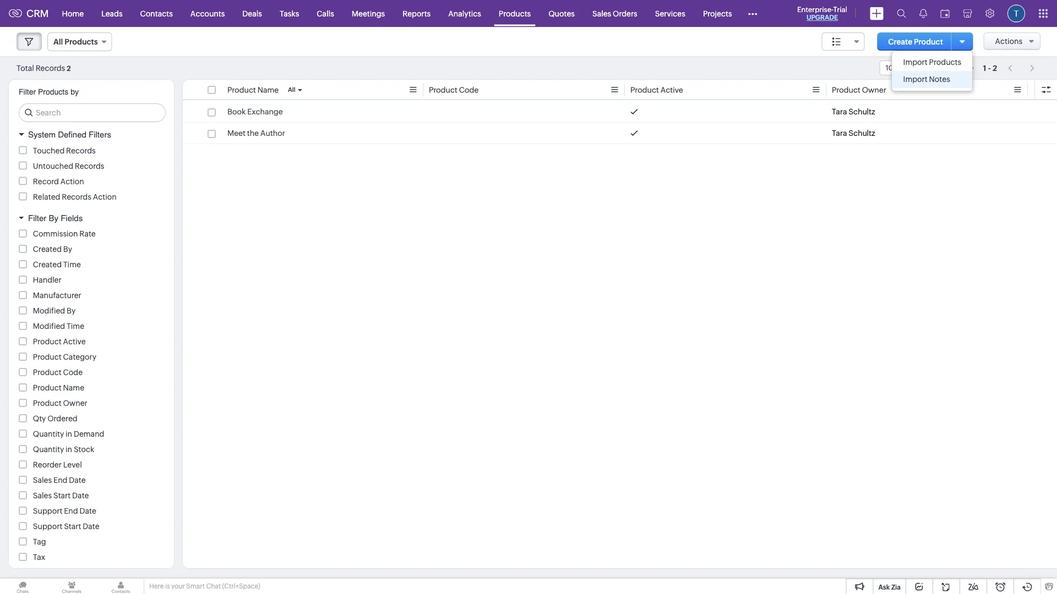 Task type: vqa. For each thing, say whether or not it's contained in the screenshot.
Logo
no



Task type: locate. For each thing, give the bounding box(es) containing it.
date
[[69, 476, 86, 485], [72, 492, 89, 500], [80, 507, 96, 516], [83, 523, 99, 531]]

by up modified time
[[67, 307, 76, 315]]

import products link
[[892, 54, 972, 71]]

date for support start date
[[83, 523, 99, 531]]

1 vertical spatial end
[[64, 507, 78, 516]]

commission rate
[[33, 230, 96, 238]]

sales left the orders
[[592, 9, 611, 18]]

1 vertical spatial filter
[[28, 213, 46, 223]]

chats image
[[0, 579, 45, 595]]

services link
[[646, 0, 694, 27]]

date down the 'level'
[[69, 476, 86, 485]]

quantity for quantity in demand
[[33, 430, 64, 439]]

0 vertical spatial import
[[903, 58, 928, 67]]

1 horizontal spatial product active
[[630, 86, 683, 94]]

name
[[258, 86, 279, 94], [63, 384, 84, 393]]

2 tara schultz from the top
[[832, 129, 875, 138]]

0 horizontal spatial action
[[60, 177, 84, 186]]

end up support start date
[[64, 507, 78, 516]]

modified down modified by
[[33, 322, 65, 331]]

0 vertical spatial name
[[258, 86, 279, 94]]

0 vertical spatial in
[[66, 430, 72, 439]]

date for sales end date
[[69, 476, 86, 485]]

quantity up reorder
[[33, 445, 64, 454]]

fields
[[61, 213, 83, 223]]

1 vertical spatial time
[[67, 322, 84, 331]]

owner
[[862, 86, 886, 94], [63, 399, 87, 408]]

tag
[[33, 538, 46, 547]]

2
[[993, 64, 997, 72], [67, 64, 71, 72]]

end for sales
[[53, 476, 67, 485]]

2 import from the top
[[903, 75, 928, 84]]

quantity in stock
[[33, 445, 94, 454]]

navigation
[[1003, 60, 1041, 76]]

product name up book exchange link on the left of the page
[[227, 86, 279, 94]]

0 vertical spatial all
[[53, 37, 63, 46]]

import products
[[903, 58, 961, 67]]

1 vertical spatial by
[[63, 245, 72, 254]]

records up filter products by
[[36, 64, 65, 72]]

records for untouched
[[75, 162, 104, 170]]

1 vertical spatial support
[[33, 523, 62, 531]]

records inside 10 records per page field
[[895, 64, 922, 72]]

untouched records
[[33, 162, 104, 170]]

0 vertical spatial product name
[[227, 86, 279, 94]]

sales down reorder
[[33, 476, 52, 485]]

1 import from the top
[[903, 58, 928, 67]]

records right 10
[[895, 64, 922, 72]]

sales down sales end date
[[33, 492, 52, 500]]

1 tara schultz from the top
[[832, 107, 875, 116]]

modified
[[33, 307, 65, 315], [33, 322, 65, 331]]

1 vertical spatial tara
[[832, 129, 847, 138]]

0 vertical spatial product owner
[[832, 86, 886, 94]]

import
[[903, 58, 928, 67], [903, 75, 928, 84]]

reorder
[[33, 461, 62, 470]]

0 vertical spatial time
[[63, 260, 81, 269]]

product owner down 10
[[832, 86, 886, 94]]

1 vertical spatial all
[[288, 86, 295, 93]]

0 vertical spatial tara
[[832, 107, 847, 116]]

owner down 10
[[862, 86, 886, 94]]

sales inside sales orders link
[[592, 9, 611, 18]]

0 horizontal spatial active
[[63, 338, 86, 346]]

date down support end date
[[83, 523, 99, 531]]

time for created time
[[63, 260, 81, 269]]

enterprise-
[[797, 5, 833, 13]]

1 modified from the top
[[33, 307, 65, 315]]

records for related
[[62, 192, 91, 201]]

in left stock
[[66, 445, 72, 454]]

by for filter
[[49, 213, 58, 223]]

meet the author
[[227, 129, 285, 138]]

0 horizontal spatial owner
[[63, 399, 87, 408]]

end up sales start date
[[53, 476, 67, 485]]

records for total
[[36, 64, 65, 72]]

0 vertical spatial by
[[49, 213, 58, 223]]

1 horizontal spatial code
[[459, 86, 479, 94]]

signals element
[[913, 0, 934, 27]]

products inside import products link
[[929, 58, 961, 67]]

products left the 'by'
[[38, 88, 68, 96]]

modified for modified by
[[33, 307, 65, 315]]

time down modified by
[[67, 322, 84, 331]]

1 vertical spatial quantity
[[33, 445, 64, 454]]

2 right the -
[[993, 64, 997, 72]]

time
[[63, 260, 81, 269], [67, 322, 84, 331]]

0 vertical spatial product code
[[429, 86, 479, 94]]

created for created time
[[33, 260, 62, 269]]

records up fields
[[62, 192, 91, 201]]

1 in from the top
[[66, 430, 72, 439]]

1 vertical spatial start
[[64, 523, 81, 531]]

is
[[165, 583, 170, 591]]

0 vertical spatial modified
[[33, 307, 65, 315]]

1 tara from the top
[[832, 107, 847, 116]]

products left quotes link
[[499, 9, 531, 18]]

by down commission rate
[[63, 245, 72, 254]]

sales end date
[[33, 476, 86, 485]]

1 vertical spatial product name
[[33, 384, 84, 393]]

1 vertical spatial action
[[93, 192, 117, 201]]

1 schultz from the top
[[849, 107, 875, 116]]

2 for 1 - 2
[[993, 64, 997, 72]]

products inside all products field
[[65, 37, 98, 46]]

tara schultz for meet the author
[[832, 129, 875, 138]]

projects link
[[694, 0, 741, 27]]

1 vertical spatial import
[[903, 75, 928, 84]]

1 vertical spatial created
[[33, 260, 62, 269]]

tasks link
[[271, 0, 308, 27]]

2 vertical spatial by
[[67, 307, 76, 315]]

filter by fields button
[[9, 208, 174, 228]]

filter down related
[[28, 213, 46, 223]]

1 support from the top
[[33, 507, 62, 516]]

products up notes
[[929, 58, 961, 67]]

date up support start date
[[80, 507, 96, 516]]

0 vertical spatial end
[[53, 476, 67, 485]]

0 horizontal spatial 2
[[67, 64, 71, 72]]

0 horizontal spatial all
[[53, 37, 63, 46]]

book exchange link
[[227, 106, 283, 117]]

0 vertical spatial sales
[[592, 9, 611, 18]]

0 vertical spatial created
[[33, 245, 62, 254]]

crm link
[[9, 8, 49, 19]]

related records action
[[33, 192, 117, 201]]

by
[[49, 213, 58, 223], [63, 245, 72, 254], [67, 307, 76, 315]]

1 vertical spatial sales
[[33, 476, 52, 485]]

exchange
[[247, 107, 283, 116]]

0 horizontal spatial product owner
[[33, 399, 87, 408]]

1 vertical spatial schultz
[[849, 129, 875, 138]]

0 vertical spatial filter
[[19, 88, 36, 96]]

1 horizontal spatial active
[[661, 86, 683, 94]]

profile image
[[1008, 5, 1025, 22]]

stock
[[74, 445, 94, 454]]

modified down manufacturer
[[33, 307, 65, 315]]

support
[[33, 507, 62, 516], [33, 523, 62, 531]]

schultz for book exchange
[[849, 107, 875, 116]]

1 vertical spatial product code
[[33, 368, 83, 377]]

start down support end date
[[64, 523, 81, 531]]

ask
[[878, 584, 890, 591]]

category
[[63, 353, 96, 362]]

action up filter by fields dropdown button
[[93, 192, 117, 201]]

None field
[[822, 32, 865, 51]]

profile element
[[1001, 0, 1032, 27]]

support for support start date
[[33, 523, 62, 531]]

book
[[227, 107, 246, 116]]

sales for sales start date
[[33, 492, 52, 500]]

row group containing book exchange
[[183, 101, 1057, 144]]

products down home link
[[65, 37, 98, 46]]

commission
[[33, 230, 78, 238]]

modified for modified time
[[33, 322, 65, 331]]

quotes
[[549, 9, 575, 18]]

filter down total
[[19, 88, 36, 96]]

2 modified from the top
[[33, 322, 65, 331]]

in
[[66, 430, 72, 439], [66, 445, 72, 454]]

1 - 2
[[983, 64, 997, 72]]

2 quantity from the top
[[33, 445, 64, 454]]

projects
[[703, 9, 732, 18]]

0 vertical spatial schultz
[[849, 107, 875, 116]]

1 horizontal spatial all
[[288, 86, 295, 93]]

level
[[63, 461, 82, 470]]

2 created from the top
[[33, 260, 62, 269]]

2 inside total records 2
[[67, 64, 71, 72]]

reports link
[[394, 0, 439, 27]]

products for filter products by
[[38, 88, 68, 96]]

records
[[36, 64, 65, 72], [895, 64, 922, 72], [66, 146, 96, 155], [75, 162, 104, 170], [62, 192, 91, 201]]

by up the commission
[[49, 213, 58, 223]]

sales orders link
[[584, 0, 646, 27]]

2 in from the top
[[66, 445, 72, 454]]

1 vertical spatial tara schultz
[[832, 129, 875, 138]]

action
[[60, 177, 84, 186], [93, 192, 117, 201]]

1 vertical spatial code
[[63, 368, 83, 377]]

filter by fields
[[28, 213, 83, 223]]

calendar image
[[940, 9, 950, 18]]

system defined filters button
[[9, 125, 174, 145]]

1 vertical spatial product active
[[33, 338, 86, 346]]

records down touched records
[[75, 162, 104, 170]]

all
[[53, 37, 63, 46], [288, 86, 295, 93]]

date for sales start date
[[72, 492, 89, 500]]

2 tara from the top
[[832, 129, 847, 138]]

created up handler
[[33, 260, 62, 269]]

time down the created by
[[63, 260, 81, 269]]

product owner up ordered at the left bottom
[[33, 399, 87, 408]]

start up support end date
[[53, 492, 71, 500]]

quantity
[[33, 430, 64, 439], [33, 445, 64, 454]]

created
[[33, 245, 62, 254], [33, 260, 62, 269]]

0 vertical spatial tara schultz
[[832, 107, 875, 116]]

1 horizontal spatial 2
[[993, 64, 997, 72]]

author
[[260, 129, 285, 138]]

in for demand
[[66, 430, 72, 439]]

product name
[[227, 86, 279, 94], [33, 384, 84, 393]]

1 horizontal spatial owner
[[862, 86, 886, 94]]

the
[[247, 129, 259, 138]]

1 vertical spatial name
[[63, 384, 84, 393]]

calls link
[[308, 0, 343, 27]]

2 vertical spatial sales
[[33, 492, 52, 500]]

product name up qty ordered
[[33, 384, 84, 393]]

1 quantity from the top
[[33, 430, 64, 439]]

created down the commission
[[33, 245, 62, 254]]

accounts
[[190, 9, 225, 18]]

support down sales start date
[[33, 507, 62, 516]]

book exchange
[[227, 107, 283, 116]]

1 vertical spatial product owner
[[33, 399, 87, 408]]

your
[[171, 583, 185, 591]]

2 for total records 2
[[67, 64, 71, 72]]

0 horizontal spatial product name
[[33, 384, 84, 393]]

start for support
[[64, 523, 81, 531]]

0 vertical spatial product active
[[630, 86, 683, 94]]

2 schultz from the top
[[849, 129, 875, 138]]

0 vertical spatial start
[[53, 492, 71, 500]]

schultz
[[849, 107, 875, 116], [849, 129, 875, 138]]

active
[[661, 86, 683, 94], [63, 338, 86, 346]]

time for modified time
[[67, 322, 84, 331]]

reports
[[403, 9, 431, 18]]

quantity down qty ordered
[[33, 430, 64, 439]]

filter inside dropdown button
[[28, 213, 46, 223]]

support for support end date
[[33, 507, 62, 516]]

deals
[[242, 9, 262, 18]]

product inside button
[[914, 37, 943, 46]]

product category
[[33, 353, 96, 362]]

import for import products
[[903, 58, 928, 67]]

tara schultz for book exchange
[[832, 107, 875, 116]]

in up quantity in stock
[[66, 430, 72, 439]]

filter
[[19, 88, 36, 96], [28, 213, 46, 223]]

meetings
[[352, 9, 385, 18]]

0 vertical spatial support
[[33, 507, 62, 516]]

date up support end date
[[72, 492, 89, 500]]

2 up the 'by'
[[67, 64, 71, 72]]

import inside "link"
[[903, 75, 928, 84]]

1 vertical spatial modified
[[33, 322, 65, 331]]

0 horizontal spatial product code
[[33, 368, 83, 377]]

1 created from the top
[[33, 245, 62, 254]]

deals link
[[234, 0, 271, 27]]

product owner
[[832, 86, 886, 94], [33, 399, 87, 408]]

All Products field
[[47, 32, 112, 51]]

start
[[53, 492, 71, 500], [64, 523, 81, 531]]

0 horizontal spatial product active
[[33, 338, 86, 346]]

row group
[[183, 101, 1057, 144]]

all inside field
[[53, 37, 63, 46]]

support up tag
[[33, 523, 62, 531]]

by inside dropdown button
[[49, 213, 58, 223]]

tara schultz
[[832, 107, 875, 116], [832, 129, 875, 138]]

name up exchange
[[258, 86, 279, 94]]

product code
[[429, 86, 479, 94], [33, 368, 83, 377]]

support start date
[[33, 523, 99, 531]]

2 support from the top
[[33, 523, 62, 531]]

support end date
[[33, 507, 96, 516]]

1 vertical spatial owner
[[63, 399, 87, 408]]

action up related records action
[[60, 177, 84, 186]]

0 vertical spatial action
[[60, 177, 84, 186]]

in for stock
[[66, 445, 72, 454]]

records down defined
[[66, 146, 96, 155]]

name down "category"
[[63, 384, 84, 393]]

1 vertical spatial in
[[66, 445, 72, 454]]

owner up ordered at the left bottom
[[63, 399, 87, 408]]

tara
[[832, 107, 847, 116], [832, 129, 847, 138]]

0 vertical spatial quantity
[[33, 430, 64, 439]]



Task type: describe. For each thing, give the bounding box(es) containing it.
ordered
[[47, 415, 77, 423]]

1 horizontal spatial action
[[93, 192, 117, 201]]

system
[[28, 130, 56, 140]]

sales for sales orders
[[592, 9, 611, 18]]

record action
[[33, 177, 84, 186]]

home link
[[53, 0, 93, 27]]

smart
[[186, 583, 205, 591]]

analytics
[[448, 9, 481, 18]]

products for all products
[[65, 37, 98, 46]]

total records 2
[[17, 64, 71, 72]]

create menu image
[[870, 7, 884, 20]]

rate
[[79, 230, 96, 238]]

meet
[[227, 129, 246, 138]]

modified time
[[33, 322, 84, 331]]

orders
[[613, 9, 637, 18]]

all for all products
[[53, 37, 63, 46]]

by for modified
[[67, 307, 76, 315]]

enterprise-trial upgrade
[[797, 5, 847, 21]]

touched records
[[33, 146, 96, 155]]

0 horizontal spatial name
[[63, 384, 84, 393]]

per
[[924, 64, 935, 72]]

related
[[33, 192, 60, 201]]

start for sales
[[53, 492, 71, 500]]

notes
[[929, 75, 950, 84]]

filter for filter products by
[[19, 88, 36, 96]]

calls
[[317, 9, 334, 18]]

1 horizontal spatial product owner
[[832, 86, 886, 94]]

qty
[[33, 415, 46, 423]]

0 vertical spatial active
[[661, 86, 683, 94]]

quantity for quantity in stock
[[33, 445, 64, 454]]

contacts link
[[131, 0, 182, 27]]

date for support end date
[[80, 507, 96, 516]]

quantity in demand
[[33, 430, 104, 439]]

reorder level
[[33, 461, 82, 470]]

filter products by
[[19, 88, 79, 96]]

Search text field
[[19, 104, 165, 122]]

0 horizontal spatial code
[[63, 368, 83, 377]]

created for created by
[[33, 245, 62, 254]]

created by
[[33, 245, 72, 254]]

(ctrl+space)
[[222, 583, 260, 591]]

accounts link
[[182, 0, 234, 27]]

schultz for meet the author
[[849, 129, 875, 138]]

touched
[[33, 146, 65, 155]]

tara for meet the author
[[832, 129, 847, 138]]

here is your smart chat (ctrl+space)
[[149, 583, 260, 591]]

defined
[[58, 130, 86, 140]]

zia
[[891, 584, 901, 591]]

upgrade
[[807, 14, 838, 21]]

0 vertical spatial code
[[459, 86, 479, 94]]

contacts image
[[98, 579, 143, 595]]

products for import products
[[929, 58, 961, 67]]

ask zia
[[878, 584, 901, 591]]

search element
[[890, 0, 913, 27]]

services
[[655, 9, 685, 18]]

system defined filters
[[28, 130, 111, 140]]

untouched
[[33, 162, 73, 170]]

channels image
[[49, 579, 94, 595]]

1 horizontal spatial product code
[[429, 86, 479, 94]]

import notes link
[[892, 71, 972, 88]]

created time
[[33, 260, 81, 269]]

total
[[17, 64, 34, 72]]

create product button
[[877, 32, 954, 51]]

leads link
[[93, 0, 131, 27]]

products link
[[490, 0, 540, 27]]

1
[[983, 64, 986, 72]]

import notes
[[903, 75, 950, 84]]

here
[[149, 583, 164, 591]]

page
[[936, 64, 953, 72]]

demand
[[74, 430, 104, 439]]

1 horizontal spatial name
[[258, 86, 279, 94]]

records for touched
[[66, 146, 96, 155]]

crm
[[26, 8, 49, 19]]

by
[[71, 88, 79, 96]]

manufacturer
[[33, 291, 81, 300]]

Other Modules field
[[741, 5, 764, 22]]

10 Records Per Page field
[[880, 61, 967, 75]]

search image
[[897, 9, 906, 18]]

10
[[886, 64, 893, 72]]

size image
[[832, 37, 841, 47]]

meetings link
[[343, 0, 394, 27]]

end for support
[[64, 507, 78, 516]]

products inside products "link"
[[499, 9, 531, 18]]

signals image
[[919, 9, 927, 18]]

records for 10
[[895, 64, 922, 72]]

1 vertical spatial active
[[63, 338, 86, 346]]

record
[[33, 177, 59, 186]]

1 horizontal spatial product name
[[227, 86, 279, 94]]

import for import notes
[[903, 75, 928, 84]]

filters
[[89, 130, 111, 140]]

leads
[[101, 9, 123, 18]]

meet the author link
[[227, 128, 285, 139]]

handler
[[33, 276, 61, 285]]

0 vertical spatial owner
[[862, 86, 886, 94]]

all for all
[[288, 86, 295, 93]]

sales orders
[[592, 9, 637, 18]]

create menu element
[[863, 0, 890, 27]]

tax
[[33, 553, 45, 562]]

sales for sales end date
[[33, 476, 52, 485]]

modified by
[[33, 307, 76, 315]]

filter for filter by fields
[[28, 213, 46, 223]]

sales start date
[[33, 492, 89, 500]]

10 records per page
[[886, 64, 953, 72]]

create
[[888, 37, 912, 46]]

all products
[[53, 37, 98, 46]]

actions
[[995, 37, 1022, 46]]

by for created
[[63, 245, 72, 254]]

tara for book exchange
[[832, 107, 847, 116]]



